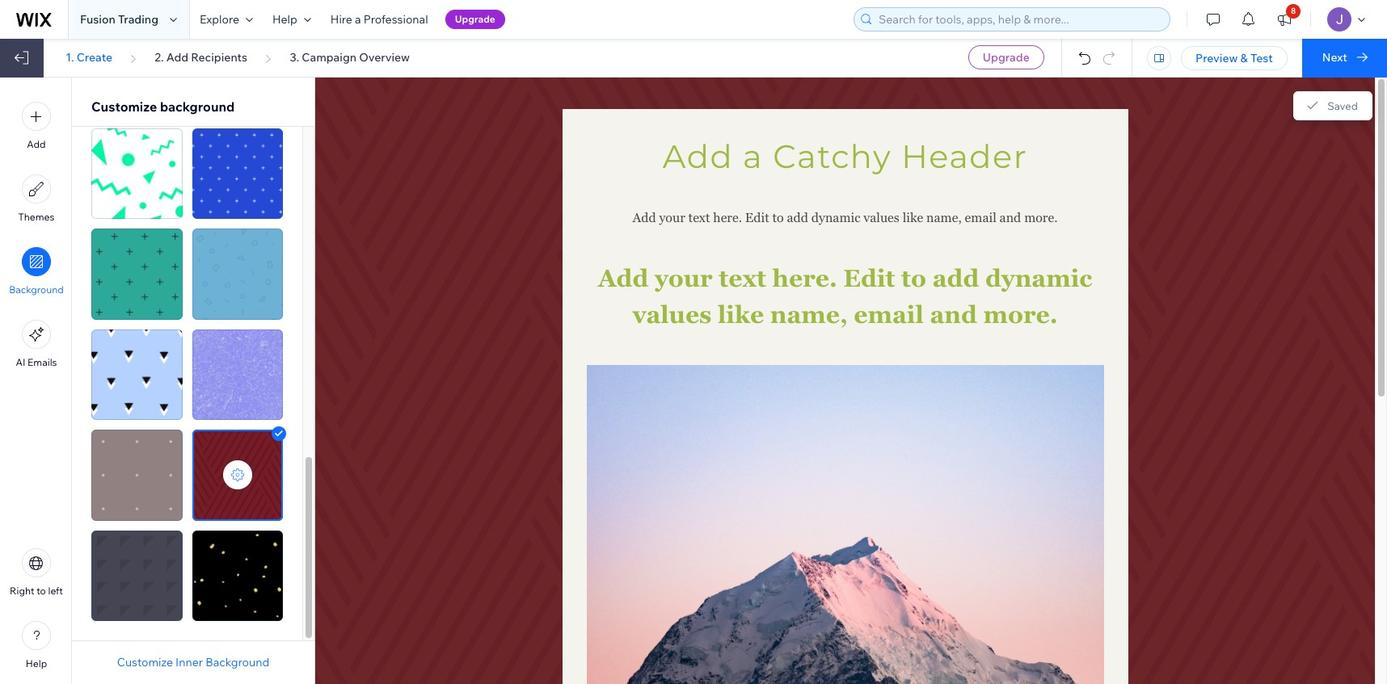 Task type: locate. For each thing, give the bounding box(es) containing it.
0 vertical spatial more.
[[1024, 210, 1058, 226]]

1 vertical spatial email
[[854, 301, 924, 329]]

help up "3."
[[272, 12, 297, 27]]

1 horizontal spatial text
[[719, 264, 766, 293]]

themes button
[[18, 175, 55, 223]]

0 horizontal spatial background
[[9, 284, 64, 296]]

1 horizontal spatial values
[[864, 210, 900, 226]]

Search for tools, apps, help & more... field
[[874, 8, 1165, 31]]

a left catchy
[[743, 137, 763, 176]]

email
[[965, 210, 997, 226], [854, 301, 924, 329]]

edit inside add your text here. edit to add dynamic values like name, email and more.
[[844, 264, 895, 293]]

0 vertical spatial values
[[864, 210, 900, 226]]

preview & test
[[1196, 51, 1273, 65]]

customize inner background
[[117, 656, 269, 670]]

1. create link
[[66, 50, 112, 65]]

like
[[903, 210, 923, 226], [718, 301, 764, 329]]

emails
[[28, 357, 57, 369]]

0 horizontal spatial upgrade
[[455, 13, 495, 25]]

help button up "3."
[[263, 0, 321, 39]]

1 vertical spatial upgrade button
[[968, 45, 1044, 70]]

0 vertical spatial text
[[689, 210, 710, 226]]

0 vertical spatial customize
[[91, 99, 157, 115]]

and
[[1000, 210, 1021, 226], [930, 301, 977, 329]]

inner
[[176, 656, 203, 670]]

a for catchy
[[743, 137, 763, 176]]

0 vertical spatial and
[[1000, 210, 1021, 226]]

add inside add your text here. edit to add dynamic values like name, email and more.
[[933, 264, 979, 293]]

add
[[166, 50, 189, 65], [663, 137, 733, 176], [27, 138, 46, 150], [633, 210, 656, 226], [598, 264, 649, 293]]

0 vertical spatial a
[[355, 12, 361, 27]]

fusion
[[80, 12, 115, 27]]

1 vertical spatial a
[[743, 137, 763, 176]]

upgrade button right professional
[[445, 10, 505, 29]]

help button
[[263, 0, 321, 39], [22, 622, 51, 670]]

3.
[[290, 50, 299, 65]]

0 horizontal spatial and
[[930, 301, 977, 329]]

1. create
[[66, 50, 112, 65]]

background right the inner
[[205, 656, 269, 670]]

1 vertical spatial and
[[930, 301, 977, 329]]

dynamic
[[812, 210, 861, 226], [985, 264, 1092, 293]]

1 horizontal spatial help button
[[263, 0, 321, 39]]

background
[[9, 284, 64, 296], [205, 656, 269, 670]]

help down the right to left
[[26, 658, 47, 670]]

a right hire
[[355, 12, 361, 27]]

0 horizontal spatial dynamic
[[812, 210, 861, 226]]

0 vertical spatial upgrade button
[[445, 10, 505, 29]]

1 horizontal spatial here.
[[773, 264, 837, 293]]

1 horizontal spatial a
[[743, 137, 763, 176]]

1 horizontal spatial email
[[965, 210, 997, 226]]

1 vertical spatial name,
[[770, 301, 848, 329]]

help button down the right to left
[[22, 622, 51, 670]]

0 horizontal spatial add
[[787, 210, 808, 226]]

left
[[48, 585, 63, 597]]

1 horizontal spatial upgrade button
[[968, 45, 1044, 70]]

upgrade button down search for tools, apps, help & more... field in the top right of the page
[[968, 45, 1044, 70]]

0 horizontal spatial here.
[[713, 210, 742, 226]]

more.
[[1024, 210, 1058, 226], [983, 301, 1058, 329]]

header
[[902, 137, 1028, 176]]

1 vertical spatial like
[[718, 301, 764, 329]]

email inside add your text here. edit to add dynamic values like name, email and more.
[[854, 301, 924, 329]]

0 horizontal spatial email
[[854, 301, 924, 329]]

0 horizontal spatial text
[[689, 210, 710, 226]]

a
[[355, 12, 361, 27], [743, 137, 763, 176]]

ai emails button
[[16, 320, 57, 369]]

1 vertical spatial add
[[933, 264, 979, 293]]

0 vertical spatial background
[[9, 284, 64, 296]]

3. campaign overview link
[[290, 50, 410, 65]]

1 horizontal spatial add
[[933, 264, 979, 293]]

upgrade right professional
[[455, 13, 495, 25]]

right to left button
[[10, 549, 63, 597]]

customize background
[[91, 99, 235, 115]]

your
[[659, 210, 685, 226], [655, 264, 713, 293]]

0 vertical spatial name,
[[927, 210, 962, 226]]

here.
[[713, 210, 742, 226], [773, 264, 837, 293]]

values
[[864, 210, 900, 226], [633, 301, 712, 329]]

0 horizontal spatial name,
[[770, 301, 848, 329]]

1 vertical spatial customize
[[117, 656, 173, 670]]

0 vertical spatial to
[[773, 210, 784, 226]]

1 vertical spatial more.
[[983, 301, 1058, 329]]

0 horizontal spatial edit
[[745, 210, 769, 226]]

1 vertical spatial help button
[[22, 622, 51, 670]]

8 button
[[1267, 0, 1302, 39]]

help
[[272, 12, 297, 27], [26, 658, 47, 670]]

upgrade button
[[445, 10, 505, 29], [968, 45, 1044, 70]]

1 vertical spatial to
[[901, 264, 927, 293]]

add inside add your text here. edit to add dynamic values like name, email and more.
[[598, 264, 649, 293]]

next button
[[1302, 39, 1387, 78]]

0 horizontal spatial a
[[355, 12, 361, 27]]

1 vertical spatial values
[[633, 301, 712, 329]]

name,
[[927, 210, 962, 226], [770, 301, 848, 329]]

background
[[160, 99, 235, 115]]

here. inside add your text here. edit to add dynamic values like name, email and more.
[[773, 264, 837, 293]]

1 vertical spatial add your text here. edit to add dynamic values like name, email and more.
[[598, 264, 1099, 329]]

a for professional
[[355, 12, 361, 27]]

customize
[[91, 99, 157, 115], [117, 656, 173, 670]]

professional
[[364, 12, 428, 27]]

1 horizontal spatial background
[[205, 656, 269, 670]]

hire a professional link
[[321, 0, 438, 39]]

0 horizontal spatial like
[[718, 301, 764, 329]]

background button
[[9, 247, 64, 296]]

1 vertical spatial upgrade
[[983, 50, 1030, 65]]

0 horizontal spatial help button
[[22, 622, 51, 670]]

create
[[77, 50, 112, 65]]

add
[[787, 210, 808, 226], [933, 264, 979, 293]]

add inside button
[[27, 138, 46, 150]]

name, inside add your text here. edit to add dynamic values like name, email and more.
[[770, 301, 848, 329]]

1 vertical spatial text
[[719, 264, 766, 293]]

2 horizontal spatial to
[[901, 264, 927, 293]]

0 vertical spatial add
[[787, 210, 808, 226]]

to
[[773, 210, 784, 226], [901, 264, 927, 293], [37, 585, 46, 597]]

to inside button
[[37, 585, 46, 597]]

upgrade
[[455, 13, 495, 25], [983, 50, 1030, 65]]

1 vertical spatial help
[[26, 658, 47, 670]]

hire a professional
[[331, 12, 428, 27]]

1 vertical spatial edit
[[844, 264, 895, 293]]

1 horizontal spatial help
[[272, 12, 297, 27]]

1 horizontal spatial name,
[[927, 210, 962, 226]]

1 horizontal spatial like
[[903, 210, 923, 226]]

customize left the inner
[[117, 656, 173, 670]]

text
[[689, 210, 710, 226], [719, 264, 766, 293]]

0 horizontal spatial help
[[26, 658, 47, 670]]

0 horizontal spatial values
[[633, 301, 712, 329]]

1 vertical spatial dynamic
[[985, 264, 1092, 293]]

background up ai emails button
[[9, 284, 64, 296]]

0 vertical spatial help
[[272, 12, 297, 27]]

upgrade down search for tools, apps, help & more... field in the top right of the page
[[983, 50, 1030, 65]]

customize down "create"
[[91, 99, 157, 115]]

add your text here. edit to add dynamic values like name, email and more.
[[633, 210, 1058, 226], [598, 264, 1099, 329]]

edit
[[745, 210, 769, 226], [844, 264, 895, 293]]

like inside add your text here. edit to add dynamic values like name, email and more.
[[718, 301, 764, 329]]

2. add recipients link
[[155, 50, 247, 65]]

1 vertical spatial here.
[[773, 264, 837, 293]]

0 vertical spatial your
[[659, 210, 685, 226]]

3. campaign overview
[[290, 50, 410, 65]]

1 vertical spatial your
[[655, 264, 713, 293]]

1 horizontal spatial edit
[[844, 264, 895, 293]]

1 horizontal spatial to
[[773, 210, 784, 226]]

0 horizontal spatial to
[[37, 585, 46, 597]]

2 vertical spatial to
[[37, 585, 46, 597]]



Task type: describe. For each thing, give the bounding box(es) containing it.
0 vertical spatial like
[[903, 210, 923, 226]]

themes
[[18, 211, 55, 223]]

1 horizontal spatial upgrade
[[983, 50, 1030, 65]]

0 vertical spatial dynamic
[[812, 210, 861, 226]]

test
[[1251, 51, 1273, 65]]

ai
[[16, 357, 25, 369]]

add button
[[22, 102, 51, 150]]

values inside add your text here. edit to add dynamic values like name, email and more.
[[633, 301, 712, 329]]

right
[[10, 585, 34, 597]]

ai emails
[[16, 357, 57, 369]]

0 vertical spatial help button
[[263, 0, 321, 39]]

customize inner background button
[[117, 656, 269, 670]]

more. inside add your text here. edit to add dynamic values like name, email and more.
[[983, 301, 1058, 329]]

preview
[[1196, 51, 1238, 65]]

to inside add your text here. edit to add dynamic values like name, email and more.
[[901, 264, 927, 293]]

1.
[[66, 50, 74, 65]]

explore
[[200, 12, 239, 27]]

and inside add your text here. edit to add dynamic values like name, email and more.
[[930, 301, 977, 329]]

1 vertical spatial background
[[205, 656, 269, 670]]

saved
[[1328, 99, 1358, 112]]

&
[[1241, 51, 1248, 65]]

trading
[[118, 12, 158, 27]]

1 horizontal spatial and
[[1000, 210, 1021, 226]]

0 vertical spatial email
[[965, 210, 997, 226]]

customize for customize inner background
[[117, 656, 173, 670]]

catchy
[[773, 137, 892, 176]]

2. add recipients
[[155, 50, 247, 65]]

fusion trading
[[80, 12, 158, 27]]

0 vertical spatial edit
[[745, 210, 769, 226]]

0 vertical spatial upgrade
[[455, 13, 495, 25]]

your inside add your text here. edit to add dynamic values like name, email and more.
[[655, 264, 713, 293]]

2.
[[155, 50, 164, 65]]

preview & test button
[[1181, 46, 1288, 70]]

right to left
[[10, 585, 63, 597]]

1 horizontal spatial dynamic
[[985, 264, 1092, 293]]

add a catchy header
[[663, 137, 1028, 176]]

customize for customize background
[[91, 99, 157, 115]]

recipients
[[191, 50, 247, 65]]

8
[[1291, 6, 1296, 16]]

next
[[1323, 50, 1348, 65]]

0 vertical spatial add your text here. edit to add dynamic values like name, email and more.
[[633, 210, 1058, 226]]

hire
[[331, 12, 352, 27]]

0 vertical spatial here.
[[713, 210, 742, 226]]

0 horizontal spatial upgrade button
[[445, 10, 505, 29]]

overview
[[359, 50, 410, 65]]

campaign
[[302, 50, 357, 65]]



Task type: vqa. For each thing, say whether or not it's contained in the screenshot.
alert
no



